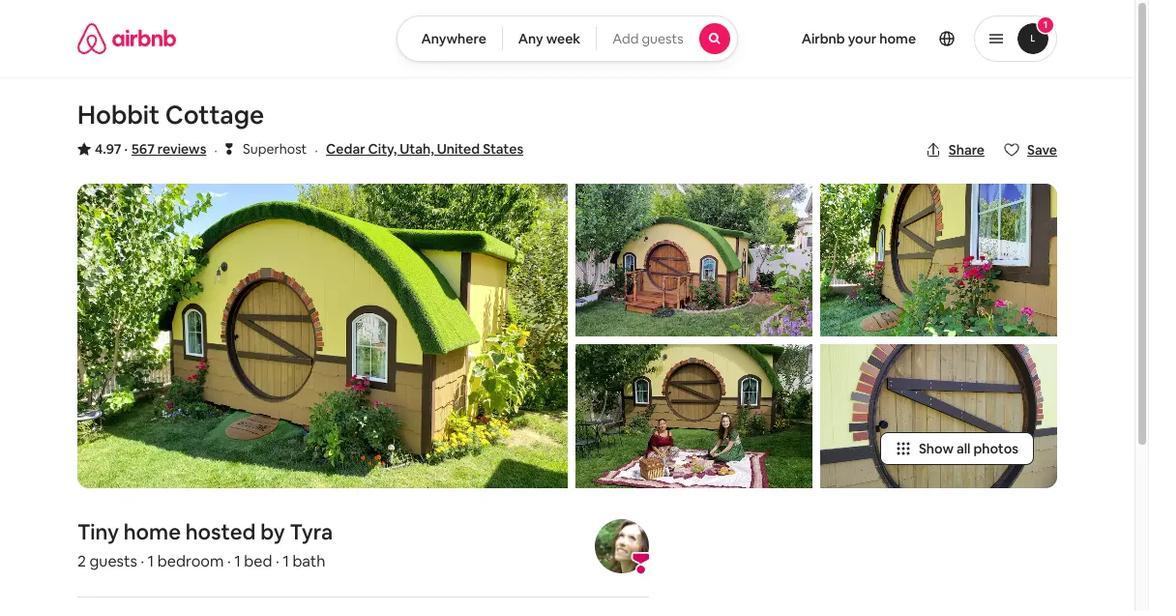 Task type: describe. For each thing, give the bounding box(es) containing it.
tiny home hosted by tyra 2 guests · 1 bedroom · 1 bed · 1 bath
[[77, 519, 333, 572]]

utah,
[[400, 140, 434, 158]]

any
[[518, 30, 543, 47]]

week
[[546, 30, 581, 47]]

4.97
[[95, 140, 121, 158]]

hobbit cottage image 1 image
[[77, 184, 567, 489]]

· left cedar
[[315, 140, 318, 161]]

󰀃
[[226, 139, 233, 158]]

home inside profile element
[[880, 30, 916, 47]]

cedar
[[326, 140, 365, 158]]

photos
[[974, 440, 1019, 458]]

save
[[1027, 141, 1057, 159]]

any week button
[[502, 15, 597, 62]]

home inside tiny home hosted by tyra 2 guests · 1 bedroom · 1 bed · 1 bath
[[124, 519, 181, 546]]

airbnb your home link
[[790, 18, 928, 59]]

hobbit cottage image 5 image
[[820, 344, 1057, 489]]

anywhere button
[[397, 15, 503, 62]]

· left 󰀃
[[214, 140, 218, 161]]

· left bedroom
[[141, 552, 144, 572]]

united
[[437, 140, 480, 158]]

· left 567 on the left of the page
[[124, 140, 128, 158]]

· right the "bed"
[[276, 552, 279, 572]]

hobbit
[[77, 99, 160, 132]]

cottage
[[165, 99, 264, 132]]

hobbit cottage
[[77, 99, 264, 132]]

city,
[[368, 140, 397, 158]]

by tyra
[[260, 519, 333, 546]]



Task type: vqa. For each thing, say whether or not it's contained in the screenshot.
the 3 button
no



Task type: locate. For each thing, give the bounding box(es) containing it.
hobbit cottage image 4 image
[[820, 184, 1057, 336]]

None search field
[[397, 15, 738, 62]]

add guests
[[613, 30, 684, 47]]

all
[[957, 440, 971, 458]]

show
[[919, 440, 954, 458]]

superhost
[[243, 140, 307, 158]]

1 horizontal spatial guests
[[642, 30, 684, 47]]

tyra is a superhost. learn more about tyra. image
[[595, 520, 649, 574], [595, 520, 649, 574]]

2
[[77, 552, 86, 572]]

airbnb your home
[[802, 30, 916, 47]]

0 vertical spatial home
[[880, 30, 916, 47]]

0 vertical spatial guests
[[642, 30, 684, 47]]

home up bedroom
[[124, 519, 181, 546]]

hosted
[[185, 519, 256, 546]]

567
[[132, 140, 155, 158]]

guests inside button
[[642, 30, 684, 47]]

your
[[848, 30, 877, 47]]

states
[[483, 140, 524, 158]]

anywhere
[[421, 30, 486, 47]]

1 button
[[974, 15, 1057, 62]]

· left the "bed"
[[227, 552, 231, 572]]

1 vertical spatial guests
[[89, 552, 137, 572]]

bath
[[293, 552, 326, 572]]

0 horizontal spatial home
[[124, 519, 181, 546]]

share
[[949, 141, 985, 159]]

hobbit cottage image 2 image
[[575, 184, 812, 336]]

none search field containing anywhere
[[397, 15, 738, 62]]

1 inside dropdown button
[[1044, 18, 1048, 31]]

1 horizontal spatial home
[[880, 30, 916, 47]]

cedar city, utah, united states button
[[326, 137, 524, 161]]

save button
[[997, 134, 1065, 166]]

guests right add
[[642, 30, 684, 47]]

bed
[[244, 552, 272, 572]]

·
[[124, 140, 128, 158], [214, 140, 218, 161], [315, 140, 318, 161], [141, 552, 144, 572], [227, 552, 231, 572], [276, 552, 279, 572]]

hobbit cottage image 3 image
[[575, 344, 812, 489]]

add
[[613, 30, 639, 47]]

show all photos button
[[880, 433, 1034, 466]]

1
[[1044, 18, 1048, 31], [148, 552, 154, 572], [234, 552, 241, 572], [283, 552, 289, 572]]

tiny
[[77, 519, 119, 546]]

home
[[880, 30, 916, 47], [124, 519, 181, 546]]

guests inside tiny home hosted by tyra 2 guests · 1 bedroom · 1 bed · 1 bath
[[89, 552, 137, 572]]

airbnb
[[802, 30, 845, 47]]

4.97 · 567 reviews
[[95, 140, 206, 158]]

profile element
[[761, 0, 1057, 77]]

guests
[[642, 30, 684, 47], [89, 552, 137, 572]]

bedroom
[[157, 552, 224, 572]]

reviews
[[158, 140, 206, 158]]

1 vertical spatial home
[[124, 519, 181, 546]]

any week
[[518, 30, 581, 47]]

add guests button
[[596, 15, 738, 62]]

share button
[[918, 134, 993, 166]]

home right your
[[880, 30, 916, 47]]

guests right 2
[[89, 552, 137, 572]]

show all photos
[[919, 440, 1019, 458]]

567 reviews button
[[132, 139, 206, 159]]

0 horizontal spatial guests
[[89, 552, 137, 572]]

· cedar city, utah, united states
[[315, 140, 524, 161]]



